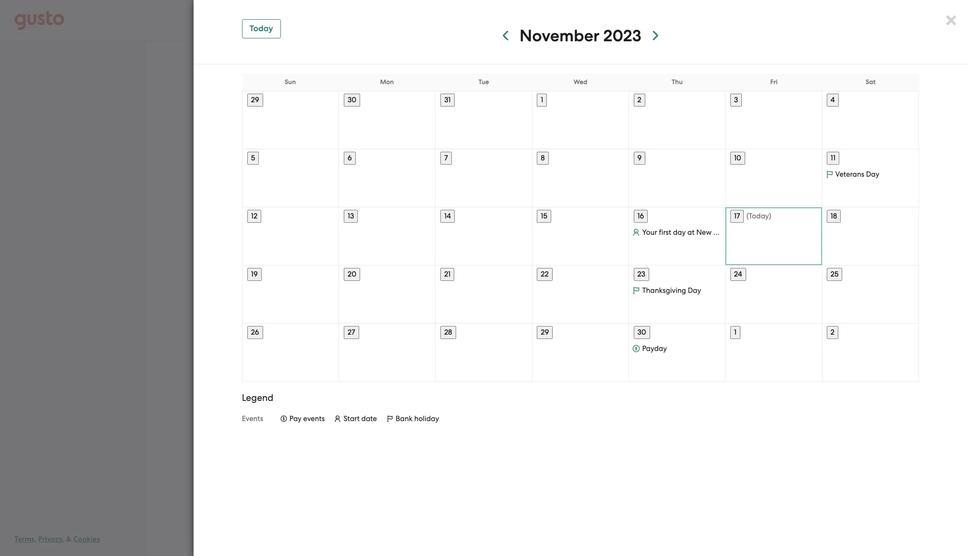 Task type: describe. For each thing, give the bounding box(es) containing it.
$500 inside to qualify, your referee must sign up for gusto by january 31st, 2024 and run one or more paid payrolls. within thirty (30) calendar days of your referee's first paid invoice, you will receive a $500 visa gift card and your referee will receive a $100 visa gift card. additionally, if you qualify pursuant to these terms and your referee onboards ten (10) or more employees prior to the first payroll run and invoice paid, the incentive offered to you above will increase to $1,000 and the incentive for your referee will increase to $200. in order to be eligible for the promotion payouts, both the referrer account and the referee account must be open at the time the payouts are issued. you cannot participate in pay-per-click advertising on trademarked terms, including any derivations, variations or misspellings thereof, for search or content- based campaigns on google, msn, or yahoo. for the purposes of these terms, trademarked terms include gusto, gusto payroll, gusto hr, gusto benefits, zenpayroll, gusto coupon, gusto.com and buy gusto (all keywords apply as broad match).
[[804, 410, 820, 418]]

2 vertical spatial of
[[430, 456, 436, 464]]

module__icon___go7vc image left start
[[334, 415, 341, 422]]

email inside 'button'
[[523, 300, 544, 310]]

your first day at new company
[[642, 228, 746, 237]]

and left invoice at the bottom of page
[[794, 421, 806, 429]]

5
[[251, 154, 255, 162]]

privacy
[[38, 535, 63, 544]]

0 horizontal spatial 2
[[637, 96, 641, 104]]

you inside to qualify, your referee must sign up for gusto by january 31st, 2024 and run one or more paid payrolls. within thirty (30) calendar days of your referee's first paid invoice, you will receive a $500 visa gift card and your referee will receive a $100 visa gift card. additionally, if you qualify pursuant to these terms and your referee onboards ten (10) or more employees prior to the first payroll run and invoice paid, the incentive offered to you above will increase to $1,000 and the incentive for your referee will increase to $200. in order to be eligible for the promotion payouts, both the referrer account and the referee account must be open at the time the payouts are issued. you cannot participate in pay-per-click advertising on trademarked terms, including any derivations, variations or misspellings thereof, for search or content- based campaigns on google, msn, or yahoo. for the purposes of these terms, trademarked terms include gusto, gusto payroll, gusto hr, gusto benefits, zenpayroll, gusto coupon, gusto.com and buy gusto (all keywords apply as broad match).
[[388, 444, 399, 452]]

12 button
[[247, 210, 261, 223]]

onboards
[[597, 421, 627, 429]]

a inside refer a business of 10+ employees and you both get double!
[[717, 324, 721, 331]]

31 button
[[440, 94, 455, 107]]

search
[[806, 444, 826, 452]]

paid inside 2 . they sign up and run their first paid payroll
[[727, 240, 745, 250]]

15 cell
[[532, 207, 629, 223]]

or right one
[[484, 410, 490, 418]]

26
[[251, 328, 259, 337]]

payroll inside to qualify, your referee must sign up for gusto by january 31st, 2024 and run one or more paid payrolls. within thirty (30) calendar days of your referee's first paid invoice, you will receive a $500 visa gift card and your referee will receive a $100 visa gift card. additionally, if you qualify pursuant to these terms and your referee onboards ten (10) or more employees prior to the first payroll run and invoice paid, the incentive offered to you above will increase to $1,000 and the incentive for your referee will increase to $200. in order to be eligible for the promotion payouts, both the referrer account and the referee account must be open at the time the payouts are issued. you cannot participate in pay-per-click advertising on trademarked terms, including any derivations, variations or misspellings thereof, for search or content- based campaigns on google, msn, or yahoo. for the purposes of these terms, trademarked terms include gusto, gusto payroll, gusto hr, gusto benefits, zenpayroll, gusto coupon, gusto.com and buy gusto (all keywords apply as broad match).
[[759, 421, 781, 429]]

in
[[568, 433, 573, 441]]

19 cell
[[242, 266, 339, 281]]

1 horizontal spatial $1,000
[[431, 118, 456, 128]]

for down sun
[[282, 90, 304, 109]]

mon
[[380, 78, 394, 86]]

hr,
[[644, 456, 654, 464]]

business inside share your link with another business owner
[[711, 187, 743, 197]]

veterans
[[836, 170, 864, 179]]

thanksgiving day
[[642, 286, 701, 295]]

run inside 2 . they sign up and run their first paid payroll
[[786, 228, 799, 238]]

the up cannot
[[414, 433, 424, 441]]

0 vertical spatial be
[[601, 433, 609, 441]]

$1,000 if your referral's business has 10 or more employees.
[[431, 118, 654, 128]]

1 horizontal spatial trademarked
[[553, 444, 593, 452]]

1 button for the left '1' cell
[[537, 94, 547, 107]]

in inside to qualify, your referee must sign up for gusto by january 31st, 2024 and run one or more paid payrolls. within thirty (30) calendar days of your referee's first paid invoice, you will receive a $500 visa gift card and your referee will receive a $100 visa gift card. additionally, if you qualify pursuant to these terms and your referee onboards ten (10) or more employees prior to the first payroll run and invoice paid, the incentive offered to you above will increase to $1,000 and the incentive for your referee will increase to $200. in order to be eligible for the promotion payouts, both the referrer account and the referee account must be open at the time the payouts are issued. you cannot participate in pay-per-click advertising on trademarked terms, including any derivations, variations or misspellings thereof, for search or content- based campaigns on google, msn, or yahoo. for the purposes of these terms, trademarked terms include gusto, gusto payroll, gusto hr, gusto benefits, zenpayroll, gusto coupon, gusto.com and buy gusto (all keywords apply as broad match).
[[459, 444, 464, 452]]

gusto navigation element
[[0, 41, 144, 80]]

15
[[541, 212, 547, 220]]

at inside to qualify, your referee must sign up for gusto by january 31st, 2024 and run one or more paid payrolls. within thirty (30) calendar days of your referee's first paid invoice, you will receive a $500 visa gift card and your referee will receive a $100 visa gift card. additionally, if you qualify pursuant to these terms and your referee onboards ten (10) or more employees prior to the first payroll run and invoice paid, the incentive offered to you above will increase to $1,000 and the incentive for your referee will increase to $200. in order to be eligible for the promotion payouts, both the referrer account and the referee account must be open at the time the payouts are issued. you cannot participate in pay-per-click advertising on trademarked terms, including any derivations, variations or misspellings thereof, for search or content- based campaigns on google, msn, or yahoo. for the purposes of these terms, trademarked terms include gusto, gusto payroll, gusto hr, gusto benefits, zenpayroll, gusto coupon, gusto.com and buy gusto (all keywords apply as broad match).
[[282, 444, 288, 452]]

card.
[[373, 421, 388, 429]]

and up the thereof,
[[794, 433, 806, 441]]

or right msn,
[[348, 456, 354, 464]]

the down above
[[316, 444, 326, 452]]

0 vertical spatial if
[[458, 118, 463, 128]]

the up the campaigns
[[290, 444, 300, 452]]

gusto down "derivations,"
[[656, 456, 674, 464]]

to right pursuant
[[499, 421, 505, 429]]

new
[[696, 228, 712, 237]]

apply
[[280, 468, 297, 475]]

payroll,
[[600, 456, 623, 464]]

owner
[[745, 187, 769, 197]]

additionally,
[[390, 421, 428, 429]]

1 vertical spatial on
[[294, 456, 302, 464]]

offer
[[290, 72, 304, 79]]

2 account from the left
[[842, 433, 866, 441]]

4 cell
[[822, 91, 919, 107]]

account menu element
[[782, 0, 953, 41]]

18
[[831, 212, 837, 220]]

time inside to qualify, your referee must sign up for gusto by january 31st, 2024 and run one or more paid payrolls. within thirty (30) calendar days of your referee's first paid invoice, you will receive a $500 visa gift card and your referee will receive a $100 visa gift card. additionally, if you qualify pursuant to these terms and your referee onboards ten (10) or more employees prior to the first payroll run and invoice paid, the incentive offered to you above will increase to $1,000 and the incentive for your referee will increase to $200. in order to be eligible for the promotion payouts, both the referrer account and the referee account must be open at the time the payouts are issued. you cannot participate in pay-per-click advertising on trademarked terms, including any derivations, variations or misspellings thereof, for search or content- based campaigns on google, msn, or yahoo. for the purposes of these terms, trademarked terms include gusto, gusto payroll, gusto hr, gusto benefits, zenpayroll, gusto coupon, gusto.com and buy gusto (all keywords apply as broad match).
[[301, 444, 315, 452]]

14 button
[[440, 210, 455, 223]]

0 vertical spatial these
[[507, 421, 524, 429]]

0 vertical spatial time
[[275, 72, 288, 79]]

thu
[[672, 78, 683, 86]]

issued.
[[366, 444, 386, 452]]

16 button
[[634, 210, 648, 223]]

25
[[831, 270, 839, 278]]

27
[[348, 328, 355, 337]]

limited
[[252, 72, 274, 79]]

when
[[268, 118, 289, 127]]

your up pay-
[[465, 433, 478, 441]]

module__icon___go7vc image left bank
[[387, 415, 393, 422]]

14 cell
[[436, 207, 532, 223]]

your left referee's
[[657, 410, 670, 418]]

24
[[734, 270, 742, 278]]

1 horizontal spatial on
[[543, 444, 551, 452]]

6 button
[[344, 152, 356, 165]]

click
[[493, 444, 506, 452]]

2x
[[675, 321, 695, 341]]

13 button
[[344, 210, 358, 223]]

tue column header
[[479, 78, 489, 86]]

1 vertical spatial 29 cell
[[532, 324, 629, 339]]

will up "click"
[[503, 433, 513, 441]]

1 vertical spatial run
[[459, 410, 469, 418]]

2 inside row
[[831, 328, 835, 337]]

up inside 2 . they sign up and run their first paid payroll
[[757, 228, 767, 238]]

0 horizontal spatial a
[[325, 421, 329, 429]]

per-
[[480, 444, 493, 452]]

your right "share"
[[351, 160, 376, 175]]

1 for the rightmost '1' cell
[[734, 328, 737, 337]]

(all
[[239, 468, 248, 475]]

sign inside to qualify, your referee must sign up for gusto by january 31st, 2024 and run one or more paid payrolls. within thirty (30) calendar days of your referee's first paid invoice, you will receive a $500 visa gift card and your referee will receive a $100 visa gift card. additionally, if you qualify pursuant to these terms and your referee onboards ten (10) or more employees prior to the first payroll run and invoice paid, the incentive offered to you above will increase to $1,000 and the incentive for your referee will increase to $200. in order to be eligible for the promotion payouts, both the referrer account and the referee account must be open at the time the payouts are issued. you cannot participate in pay-per-click advertising on trademarked terms, including any derivations, variations or misspellings thereof, for search or content- based campaigns on google, msn, or yahoo. for the purposes of these terms, trademarked terms include gusto, gusto payroll, gusto hr, gusto benefits, zenpayroll, gusto coupon, gusto.com and buy gusto (all keywords apply as broad match).
[[325, 410, 338, 418]]

another
[[794, 175, 824, 185]]

for down mon column header
[[384, 90, 406, 109]]

veterans day
[[836, 170, 879, 179]]

today button
[[242, 19, 281, 38]]

november
[[520, 26, 600, 46]]

0 vertical spatial $500
[[239, 90, 279, 109]]

1 button for the rightmost '1' cell
[[730, 326, 740, 339]]

13 cell
[[339, 207, 436, 223]]

0 horizontal spatial gift
[[361, 421, 372, 429]]

0 vertical spatial receive
[[776, 410, 797, 418]]

0 horizontal spatial 10
[[569, 118, 577, 128]]

wed
[[574, 78, 587, 86]]

above
[[312, 433, 331, 441]]

invite
[[258, 242, 290, 257]]

× button
[[945, 7, 958, 31]]

0 horizontal spatial 29 cell
[[242, 91, 339, 107]]

your inside share your link with another business owner
[[742, 175, 759, 185]]

pay
[[289, 414, 302, 423]]

get inside refer a business of 10+ employees and you both get double!
[[842, 324, 852, 331]]

1 vertical spatial 30 cell
[[629, 324, 725, 339]]

your right when
[[291, 118, 308, 127]]

5 button
[[247, 152, 259, 165]]

0 horizontal spatial must
[[239, 444, 253, 452]]

19
[[251, 270, 258, 278]]

at inside row
[[688, 228, 695, 237]]

satisfaction.
[[275, 367, 370, 387]]

any
[[644, 444, 655, 452]]

of inside refer a business of 10+ employees and you both get double!
[[749, 324, 755, 331]]

tue
[[479, 78, 489, 86]]

to down and
[[541, 433, 547, 441]]

fri column header
[[770, 78, 778, 86]]

link inside share your link with another business owner
[[761, 175, 774, 185]]

for left the date
[[349, 410, 357, 418]]

up for 99% satisfaction. highest score in small-business payroll software.
[[339, 410, 347, 418]]

1 horizontal spatial more
[[589, 118, 609, 128]]

1 horizontal spatial 2 cell
[[822, 324, 919, 339]]

or right has
[[579, 118, 587, 128]]

and right copy
[[291, 160, 313, 175]]

row containing 5
[[242, 149, 919, 207]]

day for thanksgiving day
[[688, 286, 701, 295]]

0 horizontal spatial 30 cell
[[339, 91, 436, 107]]

or up buy on the right of the page
[[828, 444, 834, 452]]

0 vertical spatial visa
[[822, 410, 835, 418]]

invoice,
[[727, 410, 750, 418]]

events
[[242, 414, 263, 423]]

27 cell
[[339, 324, 436, 339]]

0 horizontal spatial by
[[293, 242, 307, 257]]

21
[[444, 270, 451, 278]]

business up thirty
[[544, 367, 608, 387]]

×
[[945, 7, 958, 31]]

will up referrer
[[764, 410, 774, 418]]

1 vertical spatial payroll
[[612, 367, 666, 387]]

referral
[[310, 118, 338, 127]]

mon column header
[[380, 78, 394, 86]]

$500 for you, $100 for them (or double!)
[[239, 90, 541, 109]]

row containing 26
[[242, 324, 919, 381]]

coupon,
[[758, 456, 784, 464]]

5 cell
[[242, 149, 339, 165]]

1 vertical spatial be
[[255, 444, 263, 452]]

first right referee's
[[698, 410, 710, 418]]

$500 inside you both get gift cards! $500
[[711, 294, 731, 303]]

sun column header
[[285, 78, 296, 86]]

your down the (or
[[465, 118, 482, 128]]

the up search
[[808, 433, 817, 441]]

including
[[614, 444, 642, 452]]

legend
[[242, 392, 273, 403]]

bank
[[396, 414, 413, 423]]

× document
[[193, 0, 967, 556]]

18 cell
[[822, 207, 919, 223]]

sat
[[866, 78, 876, 86]]

both inside refer a business of 10+ employees and you both get double!
[[827, 324, 840, 331]]

Enter email address email field
[[258, 267, 633, 289]]

for
[[378, 456, 388, 464]]

2 . they sign up and run their first paid payroll
[[711, 228, 818, 250]]

yahoo.
[[356, 456, 377, 464]]

your left pay
[[271, 410, 285, 418]]

1 vertical spatial terms
[[518, 456, 534, 464]]

1 vertical spatial of
[[649, 410, 655, 418]]

2 vertical spatial run
[[782, 421, 792, 429]]

refer a business of 10+ employees and you both get double!
[[700, 324, 852, 338]]

the left referrer
[[732, 433, 742, 441]]

will left events
[[290, 421, 300, 429]]

the down invoice, at bottom right
[[735, 421, 745, 429]]

for up gusto.com
[[796, 444, 804, 452]]

module__icon___go7vc image left your
[[633, 229, 640, 236]]

or up zenpayroll,
[[725, 444, 732, 452]]

the right 'for'
[[389, 456, 399, 464]]

$100 inside to qualify, your referee must sign up for gusto by january 31st, 2024 and run one or more paid payrolls. within thirty (30) calendar days of your referee's first paid invoice, you will receive a $500 visa gift card and your referee will receive a $100 visa gift card. additionally, if you qualify pursuant to these terms and your referee onboards ten (10) or more employees prior to the first payroll run and invoice paid, the incentive offered to you above will increase to $1,000 and the incentive for your referee will increase to $200. in order to be eligible for the promotion payouts, both the referrer account and the referee account must be open at the time the payouts are issued. you cannot participate in pay-per-click advertising on trademarked terms, including any derivations, variations or misspellings thereof, for search or content- based campaigns on google, msn, or yahoo. for the purposes of these terms, trademarked terms include gusto, gusto payroll, gusto hr, gusto benefits, zenpayroll, gusto coupon, gusto.com and buy gusto (all keywords apply as broad match).
[[331, 421, 345, 429]]

the down card
[[847, 421, 857, 429]]

0 vertical spatial terms
[[525, 421, 542, 429]]

module__icon___go7vc image down '11' button at top
[[826, 170, 834, 178]]

to right prior
[[727, 421, 733, 429]]

module__icon___go7vc image down 23 button
[[633, 287, 640, 294]]

for down ten
[[634, 433, 642, 441]]

to right offered on the bottom of the page
[[291, 433, 297, 441]]

facebook button
[[331, 213, 370, 222]]

0 vertical spatial 2 button
[[634, 94, 645, 107]]

gusto down "including"
[[624, 456, 642, 464]]

the up any
[[644, 433, 654, 441]]

for down qualify in the left bottom of the page
[[454, 433, 463, 441]]

3
[[734, 96, 738, 104]]

payroll inside 2 . they sign up and run their first paid payroll
[[747, 240, 773, 250]]

0 horizontal spatial receive
[[302, 421, 323, 429]]

employees.
[[610, 118, 654, 128]]

gift inside you both get gift cards! $500
[[770, 282, 783, 291]]

31 cell
[[436, 91, 532, 107]]

28
[[444, 328, 452, 337]]

12
[[251, 212, 257, 220]]

advertising
[[508, 444, 542, 452]]

16 cell
[[629, 207, 725, 223]]

row group containing 5
[[242, 149, 919, 207]]

1 vertical spatial in
[[479, 367, 493, 387]]

6
[[348, 154, 352, 162]]

promotion
[[655, 433, 687, 441]]

gusto down misspellings
[[739, 456, 757, 464]]

99% satisfaction. highest score in small-business payroll software.
[[239, 367, 745, 387]]

0 vertical spatial 2 cell
[[629, 91, 725, 107]]

wed column header
[[574, 78, 587, 86]]

thirty
[[573, 410, 589, 418]]

payouts
[[328, 444, 352, 452]]

prior
[[711, 421, 726, 429]]

to
[[239, 410, 246, 418]]

17
[[734, 212, 740, 220]]

2 horizontal spatial more
[[660, 421, 675, 429]]

copy
[[258, 160, 288, 175]]

payday
[[642, 344, 667, 353]]

and down to
[[239, 421, 251, 429]]

0 horizontal spatial paid
[[509, 410, 523, 418]]

both inside to qualify, your referee must sign up for gusto by january 31st, 2024 and run one or more paid payrolls. within thirty (30) calendar days of your referee's first paid invoice, you will receive a $500 visa gift card and your referee will receive a $100 visa gift card. additionally, if you qualify pursuant to these terms and your referee onboards ten (10) or more employees prior to the first payroll run and invoice paid, the incentive offered to you above will increase to $1,000 and the incentive for your referee will increase to $200. in order to be eligible for the promotion payouts, both the referrer account and the referee account must be open at the time the payouts are issued. you cannot participate in pay-per-click advertising on trademarked terms, including any derivations, variations or misspellings thereof, for search or content- based campaigns on google, msn, or yahoo. for the purposes of these terms, trademarked terms include gusto, gusto payroll, gusto hr, gusto benefits, zenpayroll, gusto coupon, gusto.com and buy gusto (all keywords apply as broad match).
[[717, 433, 731, 441]]

0 horizontal spatial trademarked
[[476, 456, 516, 464]]



Task type: locate. For each thing, give the bounding box(es) containing it.
1 button up $1,000 if your referral's business has 10 or more employees. at top
[[537, 94, 547, 107]]

a up double!
[[717, 324, 721, 331]]

must right pay
[[309, 410, 324, 418]]

how
[[671, 140, 697, 155]]

first inside 2 . they sign up and run their first paid payroll
[[711, 240, 725, 250]]

terms, down pay-
[[456, 456, 475, 464]]

date
[[361, 414, 377, 423]]

2023
[[603, 26, 641, 46]]

card
[[848, 410, 862, 418]]

$500 down 24 button
[[711, 294, 731, 303]]

and inside refer a business of 10+ employees and you both get double!
[[801, 324, 813, 331]]

0 vertical spatial payroll
[[747, 240, 773, 250]]

payrolls.
[[525, 410, 550, 418]]

1 vertical spatial 30 button
[[634, 326, 650, 339]]

share
[[718, 175, 740, 185]]

1 vertical spatial 29 button
[[537, 326, 553, 339]]

pursuant
[[470, 421, 498, 429]]

30 button up signs
[[344, 94, 360, 107]]

1 horizontal spatial 2 button
[[827, 326, 838, 339]]

0 horizontal spatial you
[[388, 444, 399, 452]]

30 button inside row
[[634, 326, 650, 339]]

0 vertical spatial 30 cell
[[339, 91, 436, 107]]

msn,
[[330, 456, 346, 464]]

your down within
[[559, 421, 573, 429]]

2 vertical spatial gift
[[361, 421, 372, 429]]

in right score
[[479, 367, 493, 387]]

0 horizontal spatial ,
[[34, 535, 36, 544]]

referral's
[[484, 118, 517, 128]]

$1,000 down card.
[[379, 433, 399, 441]]

if down the (or
[[458, 118, 463, 128]]

22 cell
[[532, 266, 629, 281]]

1 horizontal spatial 1 button
[[730, 326, 740, 339]]

increase up advertising
[[514, 433, 539, 441]]

preview email button
[[491, 296, 544, 315]]

holiday
[[414, 414, 439, 423]]

for left the gusto.
[[372, 118, 383, 127]]

0 vertical spatial 30 button
[[344, 94, 360, 107]]

0 horizontal spatial 1 cell
[[532, 91, 629, 107]]

10 inside button
[[734, 154, 741, 162]]

row
[[242, 74, 919, 91], [242, 149, 919, 207], [242, 207, 919, 265], [242, 266, 919, 323], [242, 324, 919, 381]]

row group containing 26
[[242, 323, 919, 382]]

17 cell
[[725, 207, 822, 223]]

(30)
[[591, 410, 603, 418]]

with
[[776, 175, 792, 185]]

2 horizontal spatial $500
[[804, 410, 820, 418]]

and down 'cards!'
[[801, 324, 813, 331]]

5 row group from the top
[[242, 323, 919, 382]]

$1,000 inside to qualify, your referee must sign up for gusto by january 31st, 2024 and run one or more paid payrolls. within thirty (30) calendar days of your referee's first paid invoice, you will receive a $500 visa gift card and your referee will receive a $100 visa gift card. additionally, if you qualify pursuant to these terms and your referee onboards ten (10) or more employees prior to the first payroll run and invoice paid, the incentive offered to you above will increase to $1,000 and the incentive for your referee will increase to $200. in order to be eligible for the promotion payouts, both the referrer account and the referee account must be open at the time the payouts are issued. you cannot participate in pay-per-click advertising on trademarked terms, including any derivations, variations or misspellings thereof, for search or content- based campaigns on google, msn, or yahoo. for the purposes of these terms, trademarked terms include gusto, gusto payroll, gusto hr, gusto benefits, zenpayroll, gusto coupon, gusto.com and buy gusto (all keywords apply as broad match).
[[379, 433, 399, 441]]

to up issued.
[[371, 433, 377, 441]]

referrals image
[[773, 9, 780, 16]]

29 button for leftmost 29 cell
[[247, 94, 263, 107]]

2 row group from the top
[[242, 149, 919, 207]]

1 vertical spatial 29
[[541, 328, 549, 337]]

0 horizontal spatial these
[[438, 456, 454, 464]]

7 button
[[440, 152, 452, 165]]

30 cell down mon column header
[[339, 91, 436, 107]]

to right order
[[593, 433, 599, 441]]

1 horizontal spatial in
[[459, 444, 464, 452]]

these
[[507, 421, 524, 429], [438, 456, 454, 464]]

employees
[[768, 324, 800, 331], [677, 421, 710, 429]]

1 horizontal spatial must
[[309, 410, 324, 418]]

1 vertical spatial 2
[[711, 228, 716, 239]]

21 cell
[[436, 266, 532, 281]]

cash
[[239, 118, 258, 127]]

1 vertical spatial $100
[[331, 421, 345, 429]]

highest
[[374, 367, 432, 387]]

their
[[801, 228, 818, 238]]

thu column header
[[672, 78, 683, 86]]

run left one
[[459, 410, 469, 418]]

9 cell
[[629, 149, 725, 165]]

2 incentive from the left
[[426, 433, 453, 441]]

0 vertical spatial 30
[[348, 96, 356, 104]]

30 for 30 button inside the row
[[637, 328, 646, 337]]

1 row group from the top
[[242, 91, 919, 149]]

day for veterans day
[[866, 170, 879, 179]]

increase up are
[[344, 433, 369, 441]]

1 vertical spatial trademarked
[[476, 456, 516, 464]]

within
[[552, 410, 572, 418]]

0 vertical spatial 1 button
[[537, 94, 547, 107]]

12 cell
[[242, 207, 339, 223]]

0 vertical spatial 29
[[251, 96, 259, 104]]

match).
[[327, 468, 350, 475]]

0 horizontal spatial $500
[[239, 90, 279, 109]]

0 vertical spatial 10
[[569, 118, 577, 128]]

double!
[[700, 331, 723, 338]]

3 cell
[[725, 91, 822, 107]]

must up based
[[239, 444, 253, 452]]

3 row group from the top
[[242, 207, 919, 265]]

preview email
[[491, 300, 544, 310]]

1 vertical spatial receive
[[302, 421, 323, 429]]

of down participate
[[430, 456, 436, 464]]

if inside to qualify, your referee must sign up for gusto by january 31st, 2024 and run one or more paid payrolls. within thirty (30) calendar days of your referee's first paid invoice, you will receive a $500 visa gift card and your referee will receive a $100 visa gift card. additionally, if you qualify pursuant to these terms and your referee onboards ten (10) or more employees prior to the first payroll run and invoice paid, the incentive offered to you above will increase to $1,000 and the incentive for your referee will increase to $200. in order to be eligible for the promotion payouts, both the referrer account and the referee account must be open at the time the payouts are issued. you cannot participate in pay-per-click advertising on trademarked terms, including any derivations, variations or misspellings thereof, for search or content- based campaigns on google, msn, or yahoo. for the purposes of these terms, trademarked terms include gusto, gusto payroll, gusto hr, gusto benefits, zenpayroll, gusto coupon, gusto.com and buy gusto (all keywords apply as broad match).
[[430, 421, 434, 429]]

employees inside to qualify, your referee must sign up for gusto by january 31st, 2024 and run one or more paid payrolls. within thirty (30) calendar days of your referee's first paid invoice, you will receive a $500 visa gift card and your referee will receive a $100 visa gift card. additionally, if you qualify pursuant to these terms and your referee onboards ten (10) or more employees prior to the first payroll run and invoice paid, the incentive offered to you above will increase to $1,000 and the incentive for your referee will increase to $200. in order to be eligible for the promotion payouts, both the referrer account and the referee account must be open at the time the payouts are issued. you cannot participate in pay-per-click advertising on trademarked terms, including any derivations, variations or misspellings thereof, for search or content- based campaigns on google, msn, or yahoo. for the purposes of these terms, trademarked terms include gusto, gusto payroll, gusto hr, gusto benefits, zenpayroll, gusto coupon, gusto.com and buy gusto (all keywords apply as broad match).
[[677, 421, 710, 429]]

up left the date
[[339, 410, 347, 418]]

you inside you both get gift cards! $500
[[720, 282, 734, 291]]

4 row group from the top
[[242, 265, 919, 323]]

29 button
[[247, 94, 263, 107], [537, 326, 553, 339]]

0 horizontal spatial employees
[[677, 421, 710, 429]]

0 horizontal spatial at
[[282, 444, 288, 452]]

more left employees.
[[589, 118, 609, 128]]

sat column header
[[866, 78, 876, 86]]

30 inside row
[[637, 328, 646, 337]]

1 cell
[[532, 91, 629, 107], [725, 324, 822, 339]]

2x list
[[671, 159, 873, 344]]

1 cell down you both get gift cards! $500
[[725, 324, 822, 339]]

terms down advertising
[[518, 456, 534, 464]]

you inside refer a business of 10+ employees and you both get double!
[[814, 324, 825, 331]]

it
[[700, 140, 707, 155]]

25 cell
[[822, 266, 919, 281]]

1 horizontal spatial employees
[[768, 324, 800, 331]]

0 vertical spatial $1,000
[[431, 118, 456, 128]]

0 horizontal spatial both
[[717, 433, 731, 441]]

incentive up participate
[[426, 433, 453, 441]]

employees right 10+
[[768, 324, 800, 331]]

sign right they on the top right of the page
[[740, 228, 755, 238]]

1 right double!
[[734, 328, 737, 337]]

module__icon___go7vc image left payday
[[633, 345, 640, 352]]

29 button up cash
[[247, 94, 263, 107]]

home image
[[14, 11, 64, 30]]

signs
[[340, 118, 358, 127]]

cookies
[[73, 535, 100, 544]]

gusto up card.
[[359, 410, 377, 418]]

terms
[[14, 535, 34, 544]]

2 inside 2 . they sign up and run their first paid payroll
[[711, 228, 716, 239]]

employees up payouts,
[[677, 421, 710, 429]]

gift
[[770, 282, 783, 291], [836, 410, 847, 418], [361, 421, 372, 429]]

receive up above
[[302, 421, 323, 429]]

0 vertical spatial day
[[866, 170, 879, 179]]

0 horizontal spatial more
[[492, 410, 508, 418]]

2 horizontal spatial a
[[799, 410, 803, 418]]

more
[[589, 118, 609, 128], [492, 410, 508, 418], [660, 421, 675, 429]]

2 cell
[[629, 91, 725, 107], [822, 324, 919, 339]]

to qualify, your referee must sign up for gusto by january 31st, 2024 and run one or more paid payrolls. within thirty (30) calendar days of your referee's first paid invoice, you will receive a $500 visa gift card and your referee will receive a $100 visa gift card. additionally, if you qualify pursuant to these terms and your referee onboards ten (10) or more employees prior to the first payroll run and invoice paid, the incentive offered to you above will increase to $1,000 and the incentive for your referee will increase to $200. in order to be eligible for the promotion payouts, both the referrer account and the referee account must be open at the time the payouts are issued. you cannot participate in pay-per-click advertising on trademarked terms, including any derivations, variations or misspellings thereof, for search or content- based campaigns on google, msn, or yahoo. for the purposes of these terms, trademarked terms include gusto, gusto payroll, gusto hr, gusto benefits, zenpayroll, gusto coupon, gusto.com and buy gusto (all keywords apply as broad match).
[[239, 410, 866, 475]]

buy
[[833, 456, 845, 464]]

derivations,
[[657, 444, 692, 452]]

sign inside 2 . they sign up and run their first paid payroll
[[740, 228, 755, 238]]

30 button up payday
[[634, 326, 650, 339]]

29 button down preview email 'button'
[[537, 326, 553, 339]]

purposes
[[401, 456, 429, 464]]

0 vertical spatial a
[[717, 324, 721, 331]]

$100 up payouts
[[331, 421, 345, 429]]

0 vertical spatial in
[[260, 118, 266, 127]]

6 cell
[[339, 149, 436, 165]]

(or
[[453, 90, 474, 109]]

1 horizontal spatial 30
[[637, 328, 646, 337]]

1 horizontal spatial 1 cell
[[725, 324, 822, 339]]

run up the thereof,
[[782, 421, 792, 429]]

$200.
[[549, 433, 566, 441]]

row group containing 19
[[242, 265, 919, 323]]

and inside 2 . they sign up and run their first paid payroll
[[769, 228, 784, 238]]

broad
[[307, 468, 326, 475]]

time up google,
[[301, 444, 315, 452]]

trademarked down "click"
[[476, 456, 516, 464]]

gusto down content-
[[846, 456, 864, 464]]

20 button
[[344, 268, 360, 281]]

10 up share
[[734, 154, 741, 162]]

29 cell
[[242, 91, 339, 107], [532, 324, 629, 339]]

0 vertical spatial both
[[736, 282, 754, 291]]

day down the 11 cell
[[866, 170, 879, 179]]

get inside you both get gift cards! $500
[[756, 282, 768, 291]]

ten
[[628, 421, 638, 429]]

your down the qualify,
[[252, 421, 266, 429]]

sun
[[285, 78, 296, 86]]

22
[[541, 270, 549, 278]]

first inside month view table
[[659, 228, 671, 237]]

and down additionally, on the left of the page
[[400, 433, 413, 441]]

0 horizontal spatial 30 button
[[344, 94, 360, 107]]

participate
[[424, 444, 457, 452]]

email right preview
[[523, 300, 544, 310]]

1 for the left '1' cell
[[541, 96, 543, 104]]

0 vertical spatial up
[[360, 118, 370, 127]]

of right 'days'
[[649, 410, 655, 418]]

facebook
[[334, 213, 367, 222]]

1 vertical spatial you
[[388, 444, 399, 452]]

0 vertical spatial 29 cell
[[242, 91, 339, 107]]

in right cash
[[260, 118, 266, 127]]

1 incentive from the left
[[239, 433, 266, 441]]

1 horizontal spatial 10
[[734, 154, 741, 162]]

account up content-
[[842, 433, 866, 441]]

business inside refer a business of 10+ employees and you both get double!
[[723, 324, 747, 331]]

payroll up referrer
[[759, 421, 781, 429]]

7 cell
[[436, 149, 532, 165]]

1 vertical spatial 1
[[734, 328, 737, 337]]

and left buy on the right of the page
[[820, 456, 832, 464]]

1 vertical spatial 10
[[734, 154, 741, 162]]

trademarked down in on the bottom right
[[553, 444, 593, 452]]

0 vertical spatial must
[[309, 410, 324, 418]]

2 increase from the left
[[514, 433, 539, 441]]

30
[[348, 96, 356, 104], [637, 328, 646, 337]]

both inside you both get gift cards! $500
[[736, 282, 754, 291]]

more up promotion
[[660, 421, 675, 429]]

module__icon___go7vc image
[[826, 170, 834, 178], [633, 229, 640, 236], [633, 287, 640, 294], [633, 345, 640, 352], [280, 415, 287, 422], [334, 415, 341, 422], [387, 415, 393, 422]]

1 vertical spatial get
[[842, 324, 852, 331]]

0 vertical spatial sign
[[740, 228, 755, 238]]

2 horizontal spatial gift
[[836, 410, 847, 418]]

row group containing 12
[[242, 207, 919, 265]]

gift down 24 cell
[[770, 282, 783, 291]]

11 cell
[[822, 149, 919, 165]]

26 cell
[[242, 324, 339, 339]]

20 cell
[[339, 266, 436, 281]]

fri
[[770, 78, 778, 86]]

link right 6 button
[[379, 160, 399, 175]]

2
[[637, 96, 641, 104], [711, 228, 716, 239], [831, 328, 835, 337]]

an illustration of a handshake image
[[677, 228, 701, 252]]

1 vertical spatial 2 cell
[[822, 324, 919, 339]]

payouts,
[[689, 433, 715, 441]]

1 vertical spatial both
[[827, 324, 840, 331]]

gusto.
[[385, 118, 410, 127]]

7
[[444, 154, 448, 162]]

23 cell
[[629, 266, 725, 281]]

1 horizontal spatial these
[[507, 421, 524, 429]]

0 vertical spatial link
[[379, 160, 399, 175]]

0 horizontal spatial on
[[294, 456, 302, 464]]

row group containing 29
[[242, 91, 919, 149]]

google,
[[304, 456, 328, 464]]

0 horizontal spatial 29
[[251, 96, 259, 104]]

company
[[713, 228, 746, 237]]

30 cell
[[339, 91, 436, 107], [629, 324, 725, 339]]

paid up prior
[[711, 410, 725, 418]]

paid
[[727, 240, 745, 250], [509, 410, 523, 418], [711, 410, 725, 418]]

29 button for bottommost 29 cell
[[537, 326, 553, 339]]

for
[[282, 90, 304, 109], [384, 90, 406, 109], [372, 118, 383, 127], [349, 410, 357, 418], [454, 433, 463, 441], [634, 433, 642, 441], [796, 444, 804, 452]]

account up the thereof,
[[768, 433, 792, 441]]

1 vertical spatial by
[[379, 410, 386, 418]]

0 horizontal spatial be
[[255, 444, 263, 452]]

, left "&"
[[63, 535, 65, 544]]

2 vertical spatial in
[[459, 444, 464, 452]]

1 horizontal spatial at
[[688, 228, 695, 237]]

1 horizontal spatial link
[[761, 175, 774, 185]]

if
[[458, 118, 463, 128], [430, 421, 434, 429]]

2 vertical spatial up
[[339, 410, 347, 418]]

preview
[[491, 300, 521, 310]]

1 account from the left
[[768, 433, 792, 441]]

0 vertical spatial of
[[749, 324, 755, 331]]

start
[[344, 414, 360, 423]]

row containing 19
[[242, 266, 919, 323]]

month view table
[[242, 74, 919, 391]]

today
[[250, 24, 273, 34]]

you up 'for'
[[388, 444, 399, 452]]

up down 17 cell
[[757, 228, 767, 238]]

calendar
[[605, 410, 632, 418]]

double!)
[[478, 90, 541, 109]]

referrer
[[744, 433, 766, 441]]

one
[[471, 410, 483, 418]]

30 up signs
[[348, 96, 356, 104]]

run left their
[[786, 228, 799, 238]]

first up referrer
[[747, 421, 758, 429]]

1 inside row
[[734, 328, 737, 337]]

email down facebook
[[310, 242, 342, 257]]

1 vertical spatial if
[[430, 421, 434, 429]]

0 horizontal spatial day
[[688, 286, 701, 295]]

up for $500
[[360, 118, 370, 127]]

1 button right double!
[[730, 326, 740, 339]]

2 , from the left
[[63, 535, 65, 544]]

by inside to qualify, your referee must sign up for gusto by january 31st, 2024 and run one or more paid payrolls. within thirty (30) calendar days of your referee's first paid invoice, you will receive a $500 visa gift card and your referee will receive a $100 visa gift card. additionally, if you qualify pursuant to these terms and your referee onboards ten (10) or more employees prior to the first payroll run and invoice paid, the incentive offered to you above will increase to $1,000 and the incentive for your referee will increase to $200. in order to be eligible for the promotion payouts, both the referrer account and the referee account must be open at the time the payouts are issued. you cannot participate in pay-per-click advertising on trademarked terms, including any derivations, variations or misspellings thereof, for search or content- based campaigns on google, msn, or yahoo. for the purposes of these terms, trademarked terms include gusto, gusto payroll, gusto hr, gusto benefits, zenpayroll, gusto coupon, gusto.com and buy gusto (all keywords apply as broad match).
[[379, 410, 386, 418]]

your
[[291, 118, 308, 127], [465, 118, 482, 128], [351, 160, 376, 175], [742, 175, 759, 185], [271, 410, 285, 418], [657, 410, 670, 418], [252, 421, 266, 429], [559, 421, 573, 429], [465, 433, 478, 441]]

payroll down payday
[[612, 367, 666, 387]]

28 cell
[[436, 324, 532, 339]]

copy and share your link
[[258, 160, 399, 175]]

gusto right the gusto,
[[581, 456, 599, 464]]

1 horizontal spatial 30 cell
[[629, 324, 725, 339]]

first down '.'
[[711, 240, 725, 250]]

email
[[310, 242, 342, 257], [523, 300, 544, 310]]

and up qualify in the left bottom of the page
[[446, 410, 458, 418]]

receive up the thereof,
[[776, 410, 797, 418]]

works
[[710, 140, 744, 155]]

15 button
[[537, 210, 551, 223]]

1 increase from the left
[[344, 433, 369, 441]]

row group
[[242, 91, 919, 149], [242, 149, 919, 207], [242, 207, 919, 265], [242, 265, 919, 323], [242, 323, 919, 382]]

$500
[[239, 90, 279, 109], [711, 294, 731, 303], [804, 410, 820, 418]]

0 horizontal spatial terms,
[[456, 456, 475, 464]]

0 horizontal spatial email
[[310, 242, 342, 257]]

or right (10)
[[652, 421, 658, 429]]

21 button
[[440, 268, 454, 281]]

1 horizontal spatial 29
[[541, 328, 549, 337]]

10 cell
[[725, 149, 822, 165]]

time left offer
[[275, 72, 288, 79]]

$500 up invoice at the bottom of page
[[804, 410, 820, 418]]

1 horizontal spatial paid
[[711, 410, 725, 418]]

thereof,
[[771, 444, 794, 452]]

0 vertical spatial employees
[[768, 324, 800, 331]]

0 vertical spatial terms,
[[594, 444, 613, 452]]

privacy link
[[38, 535, 63, 544]]

row containing 12
[[242, 207, 919, 265]]

gift up the paid,
[[836, 410, 847, 418]]

0 vertical spatial $100
[[344, 90, 380, 109]]

None field
[[258, 185, 564, 206]]

0 vertical spatial by
[[293, 242, 307, 257]]

and down 17 cell
[[769, 228, 784, 238]]

,
[[34, 535, 36, 544], [63, 535, 65, 544]]

19 button
[[247, 268, 262, 281]]

up inside to qualify, your referee must sign up for gusto by january 31st, 2024 and run one or more paid payrolls. within thirty (30) calendar days of your referee's first paid invoice, you will receive a $500 visa gift card and your referee will receive a $100 visa gift card. additionally, if you qualify pursuant to these terms and your referee onboards ten (10) or more employees prior to the first payroll run and invoice paid, the incentive offered to you above will increase to $1,000 and the incentive for your referee will increase to $200. in order to be eligible for the promotion payouts, both the referrer account and the referee account must be open at the time the payouts are issued. you cannot participate in pay-per-click advertising on trademarked terms, including any derivations, variations or misspellings thereof, for search or content- based campaigns on google, msn, or yahoo. for the purposes of these terms, trademarked terms include gusto, gusto payroll, gusto hr, gusto benefits, zenpayroll, gusto coupon, gusto.com and buy gusto (all keywords apply as broad match).
[[339, 410, 347, 418]]

1 vertical spatial more
[[492, 410, 508, 418]]

$500 down limited
[[239, 90, 279, 109]]

row containing sun
[[242, 74, 919, 91]]

30 for the left 30 button
[[348, 96, 356, 104]]

0 horizontal spatial visa
[[347, 421, 360, 429]]

29 up cash
[[251, 96, 259, 104]]

employees inside refer a business of 10+ employees and you both get double!
[[768, 324, 800, 331]]

benefits,
[[676, 456, 702, 464]]

1 vertical spatial must
[[239, 444, 253, 452]]

an illustration of a gift image
[[677, 281, 701, 304]]

qualify,
[[247, 410, 270, 418]]

of left 10+
[[749, 324, 755, 331]]

by
[[293, 242, 307, 257], [379, 410, 386, 418]]

cookies button
[[73, 534, 100, 545]]

2 button
[[634, 94, 645, 107], [827, 326, 838, 339]]

order
[[575, 433, 591, 441]]

29 inside row
[[541, 328, 549, 337]]

2 vertical spatial both
[[717, 433, 731, 441]]

1 horizontal spatial 29 button
[[537, 326, 553, 339]]

these down participate
[[438, 456, 454, 464]]

1 horizontal spatial day
[[866, 170, 879, 179]]

1 , from the left
[[34, 535, 36, 544]]

8 cell
[[532, 149, 629, 165]]

1 vertical spatial time
[[301, 444, 315, 452]]

(10)
[[640, 421, 650, 429]]

content-
[[836, 444, 861, 452]]

days
[[633, 410, 648, 418]]

will up payouts
[[332, 433, 342, 441]]

0 vertical spatial get
[[756, 282, 768, 291]]

cannot
[[401, 444, 422, 452]]

module__icon___go7vc image left pay
[[280, 415, 287, 422]]

1 vertical spatial link
[[761, 175, 774, 185]]

business left has
[[519, 118, 551, 128]]

day down 23 cell at the right of page
[[688, 286, 701, 295]]

0 horizontal spatial of
[[430, 456, 436, 464]]

31st,
[[414, 410, 427, 418]]

1 vertical spatial at
[[282, 444, 288, 452]]

0 horizontal spatial 30
[[348, 96, 356, 104]]

0 horizontal spatial 1
[[541, 96, 543, 104]]

1 vertical spatial these
[[438, 456, 454, 464]]

2 vertical spatial 2
[[831, 328, 835, 337]]

and
[[291, 160, 313, 175], [769, 228, 784, 238], [801, 324, 813, 331], [446, 410, 458, 418], [239, 421, 251, 429], [794, 421, 806, 429], [400, 433, 413, 441], [794, 433, 806, 441], [820, 456, 832, 464]]

software.
[[670, 367, 741, 387]]

24 cell
[[725, 266, 822, 281]]

be left open
[[255, 444, 263, 452]]

1 vertical spatial 2 button
[[827, 326, 838, 339]]



Task type: vqa. For each thing, say whether or not it's contained in the screenshot.


